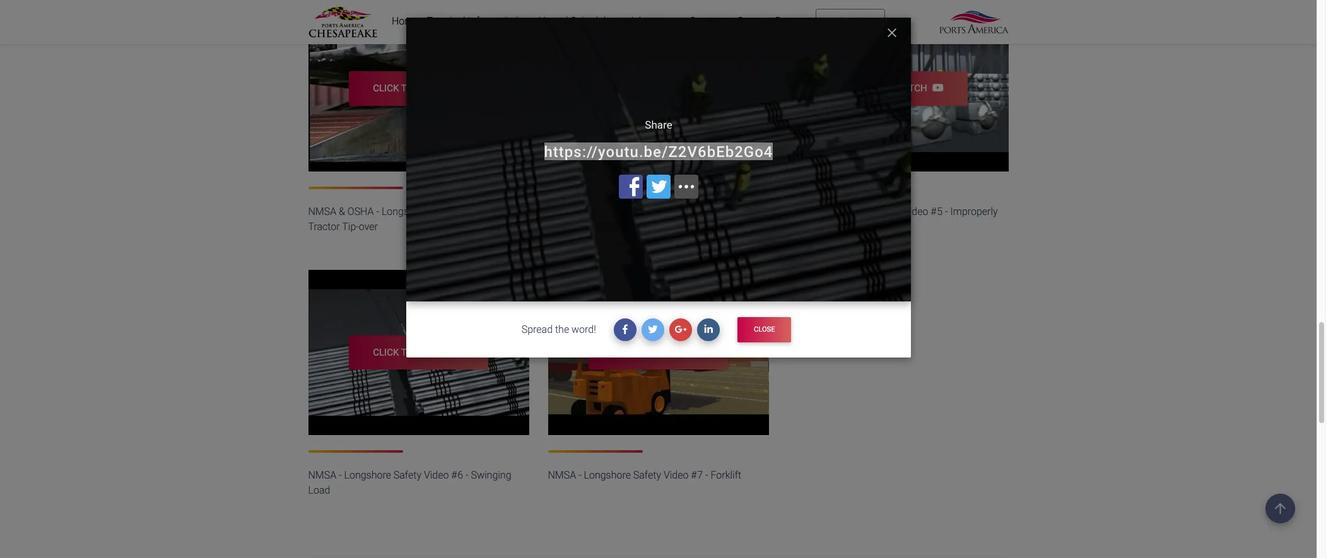 Task type: locate. For each thing, give the bounding box(es) containing it.
watch for container
[[655, 83, 688, 94]]

video image
[[308, 6, 529, 172], [548, 6, 769, 172], [788, 6, 1009, 172], [308, 270, 529, 436], [548, 270, 769, 436]]

click for container
[[613, 83, 639, 94]]

support
[[738, 15, 773, 27]]

video left #7
[[664, 470, 689, 482]]

safety inside nmsa - longshore safety video #6 - swinging load
[[394, 470, 421, 482]]

#3
[[489, 206, 501, 218]]

click to watch link
[[349, 72, 488, 106], [589, 72, 728, 106], [828, 72, 968, 106], [349, 336, 488, 370], [589, 336, 728, 370]]

video left #6
[[424, 470, 449, 482]]

advantages link
[[625, 9, 685, 34]]

watch for cargo
[[895, 83, 927, 94]]

osha up 'over'
[[348, 206, 374, 218]]

video inside nmsa & osha - longshore safety video #4 - container falling from ship
[[701, 206, 726, 218]]

1 youtube image from the left
[[688, 83, 704, 93]]

longshore
[[382, 206, 429, 218], [621, 206, 668, 218], [824, 206, 871, 218], [344, 470, 391, 482], [584, 470, 631, 482]]

safety link
[[499, 9, 535, 34]]

watch
[[416, 83, 448, 94], [655, 83, 688, 94], [895, 83, 927, 94], [416, 347, 448, 358], [655, 347, 688, 358]]

longshore inside nmsa - longshore safety video #5 - improperly slung cargo
[[824, 206, 871, 218]]

&
[[339, 206, 345, 218], [579, 206, 585, 218]]

support request link
[[734, 9, 816, 34]]

advantages
[[629, 15, 681, 27]]

to for yard
[[401, 83, 413, 94]]

safety
[[503, 15, 531, 27], [431, 206, 459, 218], [671, 206, 699, 218], [873, 206, 901, 218], [394, 470, 421, 482], [633, 470, 661, 482]]

2 youtube image from the left
[[927, 83, 944, 93]]

1 horizontal spatial osha
[[587, 206, 614, 218]]

youtube image for safety
[[688, 83, 704, 93]]

longshore inside nmsa - longshore safety video #6 - swinging load
[[344, 470, 391, 482]]

-
[[376, 206, 379, 218], [503, 206, 506, 218], [616, 206, 619, 218], [743, 206, 746, 218], [818, 206, 821, 218], [945, 206, 948, 218], [339, 470, 342, 482], [466, 470, 469, 482], [579, 470, 582, 482], [705, 470, 708, 482]]

2 & from the left
[[579, 206, 585, 218]]

close button
[[738, 318, 791, 342]]

click to watch link for cargo
[[828, 72, 968, 106]]

video image for container
[[548, 6, 769, 172]]

nmsa inside nmsa - longshore safety video #6 - swinging load
[[308, 470, 336, 482]]

youtube image
[[448, 83, 464, 93], [448, 347, 464, 357], [688, 347, 704, 357]]

osha up falling
[[587, 206, 614, 218]]

osha for falling
[[587, 206, 614, 218]]

#7
[[691, 470, 703, 482]]

load
[[308, 485, 330, 497]]

nmsa for nmsa - longshore safety video #7 - forklift
[[548, 470, 576, 482]]

osha
[[348, 206, 374, 218], [587, 206, 614, 218]]

nmsa & osha - longshore safety video #3 - yard tractor tip-over
[[308, 206, 528, 233]]

1 & from the left
[[339, 206, 345, 218]]

longshore for nmsa - longshore safety video #5 - improperly slung cargo
[[824, 206, 871, 218]]

support request
[[738, 15, 812, 27]]

video image for cargo
[[788, 6, 1009, 172]]

video left the #5
[[903, 206, 928, 218]]

0 horizontal spatial osha
[[348, 206, 374, 218]]

& up tip-
[[339, 206, 345, 218]]

container
[[548, 221, 591, 233]]

nmsa - longshore safety video #6 - swinging load
[[308, 470, 511, 497]]

nmsa & osha - longshore safety video #4 - container falling from ship
[[548, 206, 746, 233]]

forklift
[[711, 470, 741, 482]]

click
[[373, 83, 399, 94], [613, 83, 639, 94], [853, 83, 879, 94], [373, 347, 399, 358], [613, 347, 639, 358]]

improperly
[[951, 206, 998, 218]]

#6
[[451, 470, 463, 482]]

over
[[359, 221, 378, 233]]

osha inside "nmsa & osha - longshore safety video #3 - yard tractor tip-over"
[[348, 206, 374, 218]]

spread the word!
[[522, 324, 596, 336]]

youtube image inside click to watch link
[[448, 83, 464, 93]]

0 horizontal spatial &
[[339, 206, 345, 218]]

video image for yard
[[308, 6, 529, 172]]

home link
[[388, 9, 423, 34]]

spread
[[522, 324, 553, 336]]

& inside "nmsa & osha - longshore safety video #3 - yard tractor tip-over"
[[339, 206, 345, 218]]

video inside nmsa - longshore safety video #5 - improperly slung cargo
[[903, 206, 928, 218]]

tractor
[[308, 221, 340, 233]]

nmsa inside nmsa & osha - longshore safety video #4 - container falling from ship
[[548, 206, 576, 218]]

1 horizontal spatial &
[[579, 206, 585, 218]]

video inside nmsa - longshore safety video #6 - swinging load
[[424, 470, 449, 482]]

& for tractor
[[339, 206, 345, 218]]

osha inside nmsa & osha - longshore safety video #4 - container falling from ship
[[587, 206, 614, 218]]

& inside nmsa & osha - longshore safety video #4 - container falling from ship
[[579, 206, 585, 218]]

from
[[625, 221, 646, 233]]

youtube image for nmsa & osha - longshore safety video #3 - yard tractor tip-over
[[448, 83, 464, 93]]

word!
[[572, 324, 596, 336]]

nmsa inside "nmsa & osha - longshore safety video #3 - yard tractor tip-over"
[[308, 206, 336, 218]]

video left #3
[[461, 206, 486, 218]]

1 horizontal spatial youtube image
[[927, 83, 944, 93]]

safety inside nmsa - longshore safety video #5 - improperly slung cargo
[[873, 206, 901, 218]]

youtube image
[[688, 83, 704, 93], [927, 83, 944, 93]]

tip-
[[342, 221, 359, 233]]

& up container
[[579, 206, 585, 218]]

click to watch
[[373, 83, 448, 94], [613, 83, 688, 94], [853, 83, 927, 94], [373, 347, 448, 358], [613, 347, 688, 358]]

video left #4
[[701, 206, 726, 218]]

click to watch for cargo
[[853, 83, 927, 94]]

video for nmsa - longshore safety video #5 - improperly slung cargo
[[903, 206, 928, 218]]

click to watch for container
[[613, 83, 688, 94]]

to
[[401, 83, 413, 94], [641, 83, 653, 94], [881, 83, 893, 94], [401, 347, 413, 358], [641, 347, 653, 358]]

safety inside "nmsa & osha - longshore safety video #3 - yard tractor tip-over"
[[431, 206, 459, 218]]

longshore inside nmsa & osha - longshore safety video #4 - container falling from ship
[[621, 206, 668, 218]]

nmsa
[[308, 206, 336, 218], [548, 206, 576, 218], [788, 206, 816, 218], [308, 470, 336, 482], [548, 470, 576, 482]]

nmsa for nmsa - longshore safety video #5 - improperly slung cargo
[[788, 206, 816, 218]]

1 osha from the left
[[348, 206, 374, 218]]

2 osha from the left
[[587, 206, 614, 218]]

video
[[461, 206, 486, 218], [701, 206, 726, 218], [903, 206, 928, 218], [424, 470, 449, 482], [664, 470, 689, 482]]

yard
[[508, 206, 528, 218]]

close
[[754, 325, 775, 334]]

nmsa inside nmsa - longshore safety video #5 - improperly slung cargo
[[788, 206, 816, 218]]

osha for tractor
[[348, 206, 374, 218]]

& for falling
[[579, 206, 585, 218]]

0 horizontal spatial youtube image
[[688, 83, 704, 93]]



Task type: describe. For each thing, give the bounding box(es) containing it.
click for yard
[[373, 83, 399, 94]]

contacts link
[[685, 9, 734, 34]]

click to watch for yard
[[373, 83, 448, 94]]

click to watch link for yard
[[349, 72, 488, 106]]

nmsa for nmsa & osha - longshore safety video #3 - yard tractor tip-over
[[308, 206, 336, 218]]

#4
[[729, 206, 740, 218]]

#5
[[931, 206, 943, 218]]

click for cargo
[[853, 83, 879, 94]]

request
[[775, 15, 812, 27]]

longshore for nmsa - longshore safety video #6 - swinging load
[[344, 470, 391, 482]]

youtube image for nmsa - longshore safety video #7 - forklift
[[688, 347, 704, 357]]

safety inside nmsa & osha - longshore safety video #4 - container falling from ship
[[671, 206, 699, 218]]

nmsa - longshore safety video #5 - improperly slung cargo
[[788, 206, 998, 233]]

cargo
[[815, 221, 842, 233]]

home
[[392, 15, 419, 27]]

youtube image for #5
[[927, 83, 944, 93]]

nmsa for nmsa - longshore safety video #6 - swinging load
[[308, 470, 336, 482]]

video for nmsa - longshore safety video #7 - forklift
[[664, 470, 689, 482]]

nmsa - longshore safety video #7 - forklift
[[548, 470, 741, 482]]

contacts
[[690, 15, 729, 27]]

to for container
[[641, 83, 653, 94]]

nmsa for nmsa & osha - longshore safety video #4 - container falling from ship
[[548, 206, 576, 218]]

falling
[[593, 221, 622, 233]]

slung
[[788, 221, 813, 233]]

watch for yard
[[416, 83, 448, 94]]

click to watch link for container
[[589, 72, 728, 106]]

the
[[555, 324, 569, 336]]

longshore for nmsa - longshore safety video #7 - forklift
[[584, 470, 631, 482]]

video inside "nmsa & osha - longshore safety video #3 - yard tractor tip-over"
[[461, 206, 486, 218]]

ship
[[648, 221, 668, 233]]

go to top image
[[1266, 494, 1295, 524]]

to for cargo
[[881, 83, 893, 94]]

swinging
[[471, 470, 511, 482]]

video for nmsa - longshore safety video #6 - swinging load
[[424, 470, 449, 482]]

longshore inside "nmsa & osha - longshore safety video #3 - yard tractor tip-over"
[[382, 206, 429, 218]]



Task type: vqa. For each thing, say whether or not it's contained in the screenshot.
The Seagirt Marine Terminal gates will be open on October 9th, Columbus Day. The main gate and New Vail gate will process trucks from 6:00 AM – 3:30 PM, reefers included. alert
no



